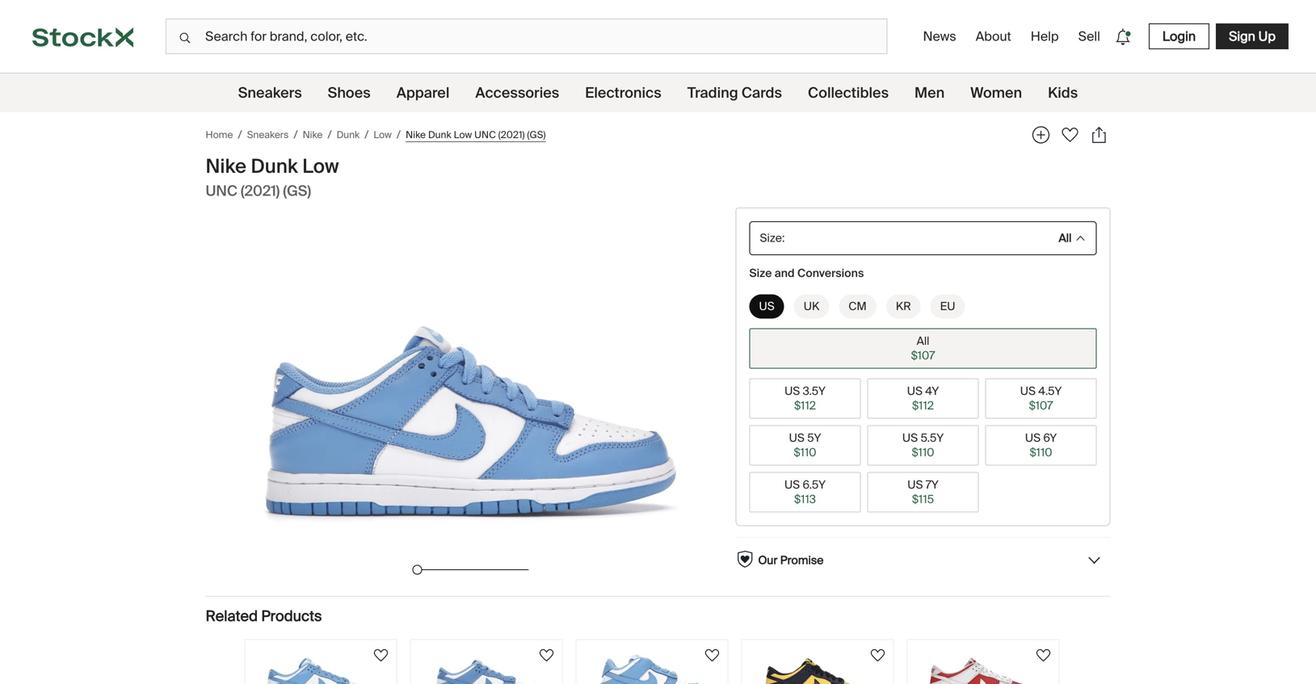 Task type: vqa. For each thing, say whether or not it's contained in the screenshot.
option group
yes



Task type: locate. For each thing, give the bounding box(es) containing it.
follow image for nike dunk low championship red (2021) (gs) image
[[1034, 647, 1054, 666]]

sell left $109
[[831, 356, 853, 373]]

follow image for 'nike dunk low unc (2021)' "image"
[[371, 647, 391, 666]]

menu
[[736, 260, 1111, 527]]

notification unread icon image
[[1112, 26, 1135, 48]]

sneakers
[[238, 84, 302, 102]]

unc down home link
[[206, 182, 238, 200]]

(2021) down sneakers link
[[241, 182, 280, 200]]

women
[[971, 84, 1023, 102]]

us
[[760, 299, 775, 314], [785, 384, 801, 399], [908, 384, 923, 399], [1021, 384, 1036, 399], [790, 431, 805, 446], [903, 431, 919, 446], [1026, 431, 1041, 446], [785, 478, 800, 493], [908, 478, 924, 493]]

us inside us 5y $110
[[790, 431, 805, 446]]

0 horizontal spatial $107
[[912, 348, 936, 363]]

0 horizontal spatial sell
[[831, 356, 853, 373]]

view left asks
[[900, 421, 925, 436]]

apparel
[[397, 84, 450, 102]]

$110 inside the last sale: $110 ▲ $1 (0.9%)
[[736, 418, 769, 439]]

dunk left 'low' link
[[337, 129, 360, 141]]

stockx logo image
[[32, 27, 133, 47]]

/ left nike "link"
[[294, 127, 298, 142]]

place bid link
[[750, 275, 921, 314]]

/ left 'low' link
[[365, 127, 369, 142]]

bid
[[844, 286, 864, 303]]

view asks button
[[893, 416, 960, 443]]

view sales
[[1045, 421, 1101, 436]]

5y
[[808, 431, 822, 446]]

us 6.5y $113
[[785, 478, 826, 507]]

products
[[261, 608, 322, 626]]

more
[[968, 356, 999, 373]]

us for us 6.5y $113
[[785, 478, 800, 493]]

menu containing size and conversions
[[736, 260, 1111, 527]]

$110 inside us 5.5y $110
[[912, 445, 935, 460]]

$110 down view asks 'button'
[[912, 445, 935, 460]]

follow image for nike dunk low michigan (2021) (gs) image
[[869, 647, 888, 666]]

0 horizontal spatial $112
[[795, 398, 817, 413]]

us inside the us 6.5y $113
[[785, 478, 800, 493]]

1 horizontal spatial (2021)
[[499, 128, 525, 141]]

(gs) down accessories
[[527, 128, 546, 141]]

1 vertical spatial unc
[[206, 182, 238, 200]]

us left 5y
[[790, 431, 805, 446]]

1 horizontal spatial follow image
[[869, 647, 888, 666]]

place bid
[[807, 286, 864, 303]]

5.5y
[[921, 431, 944, 446]]

view sales button
[[1037, 416, 1108, 443]]

low down nike "link"
[[303, 154, 339, 179]]

2 $112 from the left
[[913, 398, 935, 413]]

sell for sell for $109 or ask for more
[[831, 356, 853, 373]]

0 horizontal spatial unc
[[206, 182, 238, 200]]

1 $112 from the left
[[795, 398, 817, 413]]

2 follow image from the left
[[537, 647, 557, 666]]

sell
[[1079, 28, 1101, 45], [831, 356, 853, 373]]

$112 right sale:
[[795, 398, 817, 413]]

$110
[[736, 418, 769, 439], [794, 445, 817, 460], [912, 445, 935, 460], [1030, 445, 1053, 460]]

nike left dunk link
[[303, 129, 323, 141]]

nike dunk low michigan (2021) (gs) image
[[762, 654, 875, 685]]

$110 up the 6.5y
[[794, 445, 817, 460]]

share image
[[1089, 124, 1111, 146]]

(gs)
[[527, 128, 546, 141], [283, 182, 311, 200]]

2 follow image from the left
[[869, 647, 888, 666]]

us inside us 5.5y $110
[[903, 431, 919, 446]]

all $107
[[912, 334, 936, 363]]

4y
[[926, 384, 940, 399]]

us inside us 7y $115
[[908, 478, 924, 493]]

(2021) inside nike dunk low unc (2021) (gs)
[[241, 182, 280, 200]]

1 horizontal spatial view
[[974, 421, 998, 436]]

dunk
[[428, 128, 452, 141], [337, 129, 360, 141], [251, 154, 298, 179]]

us left 6y at the right of the page
[[1026, 431, 1041, 446]]

1 horizontal spatial for
[[948, 356, 964, 373]]

us left 5.5y
[[903, 431, 919, 446]]

0 horizontal spatial (gs)
[[283, 182, 311, 200]]

0 vertical spatial sell
[[1079, 28, 1101, 45]]

3 view from the left
[[1045, 421, 1069, 436]]

sale:
[[761, 400, 787, 415]]

nike dunk low unc (2021) (ps) image
[[430, 654, 543, 685]]

1 view from the left
[[900, 421, 925, 436]]

unc down accessories link
[[475, 128, 496, 141]]

us inside the us 3.5y $112
[[785, 384, 801, 399]]

3 / from the left
[[328, 127, 332, 142]]

nike right 'low' link
[[406, 128, 426, 141]]

$112 for 3.5y
[[795, 398, 817, 413]]

size
[[750, 266, 772, 281]]

1 horizontal spatial $112
[[913, 398, 935, 413]]

0 horizontal spatial nike
[[206, 154, 247, 179]]

collectibles link
[[808, 74, 889, 112]]

(0.9%)
[[765, 443, 798, 458]]

add to portfolio image
[[1030, 124, 1053, 146]]

view left sales
[[1045, 421, 1069, 436]]

$110 down last
[[736, 418, 769, 439]]

$107
[[912, 348, 936, 363], [1030, 398, 1054, 413]]

trading
[[688, 84, 739, 102]]

us for us 4.5y $107
[[1021, 384, 1036, 399]]

us inside us 4.5y $107
[[1021, 384, 1036, 399]]

us left 7y
[[908, 478, 924, 493]]

trading cards link
[[688, 74, 783, 112]]

1 follow image from the left
[[703, 647, 722, 666]]

$110 inside us 6y $110
[[1030, 445, 1053, 460]]

view inside button
[[1045, 421, 1069, 436]]

$110 for us 6y $110
[[1030, 445, 1053, 460]]

(gs) down nike "link"
[[283, 182, 311, 200]]

0 horizontal spatial follow image
[[703, 647, 722, 666]]

$112 inside us 4y $112
[[913, 398, 935, 413]]

dunk down apparel
[[428, 128, 452, 141]]

0 horizontal spatial view
[[900, 421, 925, 436]]

sell left notification unread icon
[[1079, 28, 1101, 45]]

men
[[915, 84, 945, 102]]

/ right 'low' link
[[397, 127, 401, 142]]

$110 inside us 5y $110
[[794, 445, 817, 460]]

1 follow image from the left
[[371, 647, 391, 666]]

0 vertical spatial (gs)
[[527, 128, 546, 141]]

us inside us 4y $112
[[908, 384, 923, 399]]

dunk link
[[337, 128, 360, 142]]

bids
[[1001, 421, 1024, 436]]

dunk down sneakers link
[[251, 154, 298, 179]]

men link
[[915, 74, 945, 112]]

last
[[736, 400, 759, 415]]

view for view bids
[[974, 421, 998, 436]]

nike dunk low championship red (2021) (gs) image
[[927, 654, 1040, 685]]

help
[[1031, 28, 1060, 45]]

view for view sales
[[1045, 421, 1069, 436]]

us left 3.5y
[[785, 384, 801, 399]]

option group containing us
[[750, 291, 1110, 322]]

1 vertical spatial $107
[[1030, 398, 1054, 413]]

stockx logo link
[[0, 0, 166, 73]]

1 horizontal spatial follow image
[[537, 647, 557, 666]]

3 follow image from the left
[[1034, 647, 1054, 666]]

0 horizontal spatial (2021)
[[241, 182, 280, 200]]

low right 'low' link
[[454, 128, 472, 141]]

us left the 6.5y
[[785, 478, 800, 493]]

/
[[238, 127, 242, 142], [294, 127, 298, 142], [328, 127, 332, 142], [365, 127, 369, 142], [397, 127, 401, 142]]

$112 inside the us 3.5y $112
[[795, 398, 817, 413]]

1 horizontal spatial $107
[[1030, 398, 1054, 413]]

view left bids
[[974, 421, 998, 436]]

$107 inside us 4.5y $107
[[1030, 398, 1054, 413]]

1 vertical spatial sell
[[831, 356, 853, 373]]

sneakers link
[[247, 128, 289, 142]]

$112 up the view asks
[[913, 398, 935, 413]]

unc inside nike dunk low unc (2021) (gs)
[[206, 182, 238, 200]]

0 vertical spatial $107
[[912, 348, 936, 363]]

us left 4y
[[908, 384, 923, 399]]

for right ask
[[948, 356, 964, 373]]

us down the size
[[760, 299, 775, 314]]

nike down home link
[[206, 154, 247, 179]]

$110 for us 5y $110
[[794, 445, 817, 460]]

$112 for 4y
[[913, 398, 935, 413]]

sell link
[[1072, 21, 1107, 51]]

about
[[976, 28, 1012, 45]]

0 horizontal spatial dunk
[[251, 154, 298, 179]]

sneakers
[[247, 129, 289, 141]]

2 horizontal spatial follow image
[[1034, 647, 1054, 666]]

4 / from the left
[[365, 127, 369, 142]]

us left 4.5y
[[1021, 384, 1036, 399]]

unc
[[475, 128, 496, 141], [206, 182, 238, 200]]

nike dunk low unc (2021) image
[[264, 654, 378, 685]]

low right dunk link
[[374, 129, 392, 141]]

low inside nike dunk low unc (2021) (gs)
[[303, 154, 339, 179]]

0 vertical spatial unc
[[475, 128, 496, 141]]

1 horizontal spatial (gs)
[[527, 128, 546, 141]]

1 horizontal spatial unc
[[475, 128, 496, 141]]

news
[[924, 28, 957, 45]]

us 7y $115
[[908, 478, 939, 507]]

$115
[[913, 492, 935, 507]]

for left $109
[[856, 356, 872, 373]]

1 horizontal spatial sell
[[1079, 28, 1101, 45]]

dunk inside nike dunk low unc (2021) (gs)
[[251, 154, 298, 179]]

nike link
[[303, 128, 323, 142]]

0 horizontal spatial low
[[303, 154, 339, 179]]

$110 down view sales button
[[1030, 445, 1053, 460]]

2 horizontal spatial dunk
[[428, 128, 452, 141]]

(2021) down accessories
[[499, 128, 525, 141]]

$112
[[795, 398, 817, 413], [913, 398, 935, 413]]

(gs) inside nike dunk low unc (2021) (gs)
[[283, 182, 311, 200]]

1 horizontal spatial dunk
[[337, 129, 360, 141]]

2 view from the left
[[974, 421, 998, 436]]

1 vertical spatial (gs)
[[283, 182, 311, 200]]

follow image
[[703, 647, 722, 666], [869, 647, 888, 666], [1034, 647, 1054, 666]]

0 horizontal spatial follow image
[[371, 647, 391, 666]]

2 for from the left
[[948, 356, 964, 373]]

2 horizontal spatial low
[[454, 128, 472, 141]]

1 vertical spatial (2021)
[[241, 182, 280, 200]]

view bids
[[974, 421, 1024, 436]]

nike dunk low unc (2021) (gs) 0 image
[[238, 210, 704, 559]]

0 vertical spatial (2021)
[[499, 128, 525, 141]]

2 / from the left
[[294, 127, 298, 142]]

favorite image
[[1059, 124, 1082, 146]]

1 horizontal spatial nike
[[303, 129, 323, 141]]

/ right nike "link"
[[328, 127, 332, 142]]

follow image
[[371, 647, 391, 666], [537, 647, 557, 666]]

▲
[[736, 443, 747, 458]]

login
[[1163, 28, 1197, 45]]

option group
[[750, 291, 1110, 322]]

follow image for nike dunk low unc (2021) (ps) image
[[537, 647, 557, 666]]

4.5y
[[1039, 384, 1063, 399]]

us inside us 6y $110
[[1026, 431, 1041, 446]]

view asks
[[900, 421, 953, 436]]

uk
[[804, 299, 820, 314]]

low
[[454, 128, 472, 141], [374, 129, 392, 141], [303, 154, 339, 179]]

us for us 7y $115
[[908, 478, 924, 493]]

/ right "home"
[[238, 127, 242, 142]]

2 horizontal spatial view
[[1045, 421, 1069, 436]]

0 horizontal spatial for
[[856, 356, 872, 373]]

shoes
[[328, 84, 371, 102]]



Task type: describe. For each thing, give the bounding box(es) containing it.
toggle promise value prop image
[[1087, 553, 1103, 569]]

electronics
[[586, 84, 662, 102]]

collectibles
[[808, 84, 889, 102]]

help link
[[1025, 21, 1066, 51]]

us 5.5y $110
[[903, 431, 944, 460]]

kids link
[[1049, 74, 1079, 112]]

7y
[[926, 478, 939, 493]]

sneakers link
[[238, 74, 302, 112]]

sign up button
[[1217, 23, 1289, 49]]

nike inside nike dunk low unc (2021) (gs)
[[206, 154, 247, 179]]

us for us 3.5y $112
[[785, 384, 801, 399]]

us for us
[[760, 299, 775, 314]]

trading cards
[[688, 84, 783, 102]]

kids
[[1049, 84, 1079, 102]]

size and conversions
[[750, 266, 865, 281]]

$110 for last sale: $110 ▲ $1 (0.9%)
[[736, 418, 769, 439]]

sell for sell
[[1079, 28, 1101, 45]]

us for us 6y $110
[[1026, 431, 1041, 446]]

place
[[807, 286, 841, 303]]

$113
[[795, 492, 817, 507]]

$110 for us 5.5y $110
[[912, 445, 935, 460]]

ask
[[923, 356, 945, 373]]

news link
[[917, 21, 963, 51]]

apparel link
[[397, 74, 450, 112]]

or
[[908, 356, 920, 373]]

login button
[[1150, 23, 1210, 49]]

up
[[1259, 28, 1277, 45]]

1 horizontal spatial low
[[374, 129, 392, 141]]

6.5y
[[803, 478, 826, 493]]

(gs) inside home / sneakers / nike / dunk / low / nike dunk low unc (2021) (gs)
[[527, 128, 546, 141]]

home link
[[206, 128, 233, 142]]

us 3.5y $112
[[785, 384, 826, 413]]

all
[[917, 334, 930, 349]]

promise
[[781, 553, 824, 568]]

stockx verified
[[759, 507, 839, 522]]

sales
[[1072, 421, 1101, 436]]

$109
[[875, 356, 904, 373]]

low link
[[374, 128, 392, 142]]

verified
[[799, 507, 839, 522]]

us for us 5y $110
[[790, 431, 805, 446]]

our
[[759, 553, 778, 568]]

2 horizontal spatial nike
[[406, 128, 426, 141]]

us for us 5.5y $110
[[903, 431, 919, 446]]

us 6y $110
[[1026, 431, 1058, 460]]

view bids button
[[966, 416, 1031, 443]]

cards
[[742, 84, 783, 102]]

view for view asks
[[900, 421, 925, 436]]

unc inside home / sneakers / nike / dunk / low / nike dunk low unc (2021) (gs)
[[475, 128, 496, 141]]

1 / from the left
[[238, 127, 242, 142]]

us 5y $110
[[790, 431, 822, 460]]

eu
[[941, 299, 956, 314]]

last sale: $110 ▲ $1 (0.9%)
[[736, 400, 798, 458]]

sign
[[1230, 28, 1256, 45]]

option group inside menu
[[750, 291, 1110, 322]]

us 4.5y $107
[[1021, 384, 1063, 413]]

accessories link
[[476, 74, 560, 112]]

Search... search field
[[166, 19, 888, 54]]

kr
[[896, 299, 912, 314]]

follow image for the nike dunk low unc (2021) (td) image
[[703, 647, 722, 666]]

5 / from the left
[[397, 127, 401, 142]]

us for us 4y $112
[[908, 384, 923, 399]]

product category switcher element
[[0, 74, 1317, 112]]

related products
[[206, 608, 322, 626]]

conversions
[[798, 266, 865, 281]]

shoes link
[[328, 74, 371, 112]]

nike dunk low unc (2021) (gs)
[[206, 154, 339, 200]]

home / sneakers / nike / dunk / low / nike dunk low unc (2021) (gs)
[[206, 127, 546, 142]]

360 slider track slider
[[413, 566, 422, 575]]

related
[[206, 608, 258, 626]]

cm
[[849, 299, 867, 314]]

electronics link
[[586, 74, 662, 112]]

accessories
[[476, 84, 560, 102]]

home
[[206, 129, 233, 141]]

about link
[[970, 21, 1018, 51]]

(2021) inside home / sneakers / nike / dunk / low / nike dunk low unc (2021) (gs)
[[499, 128, 525, 141]]

nike dunk low unc (2021) (td) image
[[596, 654, 709, 685]]

sign up
[[1230, 28, 1277, 45]]

$1
[[751, 443, 761, 458]]

1 for from the left
[[856, 356, 872, 373]]

3.5y
[[803, 384, 826, 399]]

asks
[[927, 421, 953, 436]]

women link
[[971, 74, 1023, 112]]

our promise
[[759, 553, 824, 568]]

stockx
[[759, 507, 796, 522]]

sell for $109 or ask for more
[[831, 356, 999, 373]]

and
[[775, 266, 795, 281]]

6y
[[1044, 431, 1058, 446]]

sell for $109 or ask for more link
[[750, 356, 1097, 373]]



